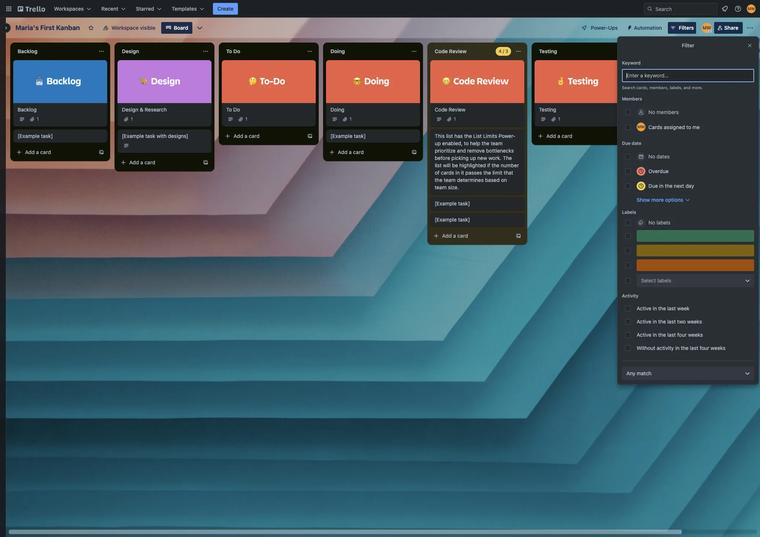 Task type: describe. For each thing, give the bounding box(es) containing it.
determines
[[457, 177, 484, 183]]

prioritize
[[435, 147, 456, 154]]

members
[[622, 96, 642, 102]]

review for code review link
[[449, 106, 466, 113]]

create from template… image for backlog
[[98, 149, 104, 155]]

board link
[[161, 22, 193, 34]]

assigned
[[664, 124, 685, 130]]

/
[[503, 48, 504, 54]]

card for design
[[145, 159, 155, 165]]

help
[[470, 140, 480, 146]]

create from template… image for to do
[[307, 133, 313, 139]]

if
[[487, 162, 490, 168]]

this list has the list limits power- up enabled, to help the team prioritize and remove bottlenecks before picking up new work. the list will be highlighted if the number of cards in it passes the limit that the team determines based on team size.
[[435, 133, 519, 190]]

2 vertical spatial weeks
[[711, 345, 726, 351]]

the down active in the last week
[[658, 319, 666, 325]]

card for backlog
[[40, 149, 51, 155]]

Design text field
[[118, 46, 198, 57]]

add a card for to do
[[234, 133, 260, 139]]

color: orange, title: none element
[[637, 260, 754, 271]]

share button
[[714, 22, 743, 34]]

maria williams (mariawilliams94) image
[[702, 23, 712, 33]]

testing for testing text box
[[539, 48, 557, 54]]

1 for to do
[[245, 116, 247, 122]]

recent
[[101, 6, 118, 12]]

create from template… image for doing
[[411, 149, 417, 155]]

this member is an admin of this board. image
[[708, 30, 712, 33]]

create button
[[213, 3, 238, 15]]

design for design & research
[[122, 106, 138, 113]]

power- inside power-ups button
[[591, 25, 608, 31]]

due for due in the next day
[[649, 183, 658, 189]]

list
[[473, 133, 482, 139]]

review for code review text box
[[449, 48, 467, 54]]

create from template… image for design
[[203, 160, 209, 165]]

backlog for backlog 'link'
[[18, 106, 37, 113]]

active for active in the last week
[[637, 306, 652, 312]]

no members
[[649, 109, 679, 115]]

0 vertical spatial team
[[491, 140, 503, 146]]

filters button
[[668, 22, 696, 34]]

number
[[501, 162, 519, 168]]

2 vertical spatial team
[[435, 184, 447, 190]]

design & research link
[[122, 106, 207, 113]]

Backlog text field
[[13, 46, 94, 57]]

add for code review
[[442, 233, 452, 239]]

a for backlog
[[36, 149, 39, 155]]

kanban
[[56, 24, 80, 32]]

primary element
[[0, 0, 760, 18]]

add a card button for backlog
[[13, 146, 95, 158]]

has
[[455, 133, 463, 139]]

1 for testing
[[558, 116, 560, 122]]

create from template… image for code review
[[516, 233, 522, 239]]

[completed task]
[[643, 133, 685, 139]]

code for code review text box
[[435, 48, 448, 54]]

week
[[677, 306, 690, 312]]

options
[[665, 197, 684, 203]]

do for to do link
[[233, 106, 240, 113]]

labels for no labels
[[657, 220, 671, 226]]

Code Review text field
[[430, 46, 494, 57]]

due date
[[622, 141, 642, 146]]

activity
[[622, 293, 639, 299]]

add a card button for code review
[[430, 230, 513, 242]]

weeks for active in the last four weeks
[[688, 332, 703, 338]]

[example task with designs]
[[122, 133, 188, 139]]

templates
[[172, 6, 197, 12]]

code review for code review link
[[435, 106, 466, 113]]

search
[[622, 85, 636, 90]]

0 vertical spatial up
[[435, 140, 441, 146]]

add a card button for design
[[118, 157, 200, 168]]

doing for doing "text box"
[[331, 48, 345, 54]]

add for testing
[[547, 133, 556, 139]]

to inside this list has the list limits power- up enabled, to help the team prioritize and remove bottlenecks before picking up new work. the list will be highlighted if the number of cards in it passes the limit that the team determines based on team size.
[[464, 140, 469, 146]]

bottlenecks
[[486, 147, 514, 154]]

due for due date
[[622, 141, 631, 146]]

Board name text field
[[12, 22, 84, 34]]

0 vertical spatial list
[[446, 133, 453, 139]]

no for no labels
[[649, 220, 655, 226]]

card for code review
[[457, 233, 468, 239]]

color: yellow, title: none element
[[637, 245, 754, 257]]

with
[[157, 133, 167, 139]]

labels
[[622, 210, 636, 215]]

on
[[501, 177, 507, 183]]

passes
[[466, 170, 482, 176]]

Enter a keyword… text field
[[622, 69, 754, 82]]

open information menu image
[[735, 5, 742, 12]]

in inside this list has the list limits power- up enabled, to help the team prioritize and remove bottlenecks before picking up new work. the list will be highlighted if the number of cards in it passes the limit that the team determines based on team size.
[[456, 170, 460, 176]]

overdue
[[649, 168, 669, 174]]

designs]
[[168, 133, 188, 139]]

this
[[435, 133, 445, 139]]

search image
[[647, 6, 653, 12]]

Doing text field
[[326, 46, 407, 57]]

to do for to do text box
[[226, 48, 240, 54]]

this list has the list limits power- up enabled, to help the team prioritize and remove bottlenecks before picking up new work. the list will be highlighted if the number of cards in it passes the limit that the team determines based on team size. link
[[435, 132, 520, 191]]

without
[[637, 345, 656, 351]]

automation
[[634, 25, 662, 31]]

and inside this list has the list limits power- up enabled, to help the team prioritize and remove bottlenecks before picking up new work. the list will be highlighted if the number of cards in it passes the limit that the team determines based on team size.
[[457, 147, 466, 154]]

me
[[693, 124, 700, 130]]

doing for doing link
[[331, 106, 344, 113]]

add a card for doing
[[338, 149, 364, 155]]

to do for to do link
[[226, 106, 240, 113]]

day
[[686, 183, 694, 189]]

0 notifications image
[[721, 4, 729, 13]]

search cards, members, labels, and more.
[[622, 85, 703, 90]]

2
[[663, 116, 665, 122]]

no labels
[[649, 220, 671, 226]]

1 vertical spatial up
[[470, 155, 476, 161]]

it
[[461, 170, 464, 176]]

workspace visible button
[[98, 22, 160, 34]]

be
[[452, 162, 458, 168]]

cards
[[441, 170, 454, 176]]

size.
[[448, 184, 459, 190]]

design & research
[[122, 106, 167, 113]]

show more options
[[637, 197, 684, 203]]

[completed
[[643, 133, 671, 139]]

picking
[[452, 155, 469, 161]]

active in the last four weeks
[[637, 332, 703, 338]]

&
[[140, 106, 143, 113]]

code for code review link
[[435, 106, 447, 113]]

remove
[[467, 147, 485, 154]]

share
[[725, 25, 739, 31]]

keyword
[[622, 60, 641, 66]]

filter
[[682, 42, 695, 48]]

automation button
[[624, 22, 667, 34]]

testing for testing link
[[539, 106, 556, 113]]

1 vertical spatial four
[[700, 345, 709, 351]]

add a card for code review
[[442, 233, 468, 239]]

any
[[627, 371, 636, 377]]

the right activity
[[681, 345, 689, 351]]

without activity in the last four weeks
[[637, 345, 726, 351]]

cards assigned to me
[[649, 124, 700, 130]]

of
[[435, 170, 440, 176]]

done link
[[643, 106, 729, 113]]

testing link
[[539, 106, 624, 113]]

To Do text field
[[222, 46, 303, 57]]

first
[[40, 24, 55, 32]]

any match
[[627, 371, 652, 377]]

no for no dates
[[649, 154, 655, 160]]

starred
[[136, 6, 154, 12]]

a for doing
[[349, 149, 352, 155]]

1 for doing
[[350, 116, 352, 122]]

3
[[506, 48, 508, 54]]

maria's
[[15, 24, 39, 32]]

before
[[435, 155, 450, 161]]

1 for code review
[[454, 116, 456, 122]]

the down if
[[484, 170, 491, 176]]

[example task with designs] link
[[122, 132, 207, 140]]



Task type: vqa. For each thing, say whether or not it's contained in the screenshot.
Automation 'image'
no



Task type: locate. For each thing, give the bounding box(es) containing it.
add for doing
[[338, 149, 348, 155]]

workspaces button
[[50, 3, 96, 15]]

enabled,
[[442, 140, 463, 146]]

1 vertical spatial review
[[449, 106, 466, 113]]

maria williams (mariawilliams94) image right open information menu image
[[747, 4, 756, 13]]

0 vertical spatial backlog
[[18, 48, 37, 54]]

to
[[226, 48, 232, 54], [226, 106, 232, 113]]

to do inside to do link
[[226, 106, 240, 113]]

to inside text box
[[226, 48, 232, 54]]

testing inside text box
[[539, 48, 557, 54]]

ups
[[608, 25, 618, 31]]

to for to do text box
[[226, 48, 232, 54]]

in for active in the last week
[[653, 306, 657, 312]]

1 down to do link
[[245, 116, 247, 122]]

3 no from the top
[[649, 220, 655, 226]]

no down more
[[649, 220, 655, 226]]

backlog inside 'link'
[[18, 106, 37, 113]]

a for to do
[[245, 133, 248, 139]]

code review inside text box
[[435, 48, 467, 54]]

1 horizontal spatial maria williams (mariawilliams94) image
[[747, 4, 756, 13]]

1 horizontal spatial due
[[649, 183, 658, 189]]

1 vertical spatial doing
[[331, 106, 344, 113]]

code review
[[435, 48, 467, 54], [435, 106, 466, 113]]

0 vertical spatial doing
[[331, 48, 345, 54]]

star or unstar board image
[[88, 25, 94, 31]]

visible
[[140, 25, 155, 31]]

0 vertical spatial and
[[684, 85, 691, 90]]

1 vertical spatial active
[[637, 319, 652, 325]]

show more options button
[[637, 196, 691, 204]]

show menu image
[[747, 24, 754, 32]]

workspaces
[[54, 6, 84, 12]]

0 horizontal spatial four
[[677, 332, 687, 338]]

add a card for design
[[129, 159, 155, 165]]

0 vertical spatial review
[[449, 48, 467, 54]]

0 horizontal spatial create from template… image
[[98, 149, 104, 155]]

card for doing
[[353, 149, 364, 155]]

in for active in the last two weeks
[[653, 319, 657, 325]]

1 vertical spatial to
[[226, 106, 232, 113]]

2 do from the top
[[233, 106, 240, 113]]

1 to from the top
[[226, 48, 232, 54]]

2 testing from the top
[[539, 106, 556, 113]]

to do inside to do text box
[[226, 48, 240, 54]]

starred button
[[132, 3, 166, 15]]

review inside text box
[[449, 48, 467, 54]]

add a card button for to do
[[222, 130, 304, 142]]

backlog inside text box
[[18, 48, 37, 54]]

0 vertical spatial active
[[637, 306, 652, 312]]

labels down show more options 'button' at the top right of the page
[[657, 220, 671, 226]]

1 vertical spatial no
[[649, 154, 655, 160]]

0 vertical spatial four
[[677, 332, 687, 338]]

add for design
[[129, 159, 139, 165]]

0 horizontal spatial to
[[464, 140, 469, 146]]

5 1 from the left
[[454, 116, 456, 122]]

1 vertical spatial maria williams (mariawilliams94) image
[[637, 123, 646, 131]]

team left size.
[[435, 184, 447, 190]]

2 to from the top
[[226, 106, 232, 113]]

no
[[649, 109, 655, 115], [649, 154, 655, 160], [649, 220, 655, 226]]

0 horizontal spatial up
[[435, 140, 441, 146]]

0 vertical spatial weeks
[[687, 319, 702, 325]]

doing inside "text box"
[[331, 48, 345, 54]]

color: green, title: none element
[[637, 230, 754, 242]]

in for due in the next day
[[660, 183, 664, 189]]

maria williams (mariawilliams94) image inside primary element
[[747, 4, 756, 13]]

power- left sm icon
[[591, 25, 608, 31]]

and left more.
[[684, 85, 691, 90]]

2 vertical spatial no
[[649, 220, 655, 226]]

add a card for backlog
[[25, 149, 51, 155]]

do inside to do text box
[[233, 48, 240, 54]]

0 horizontal spatial list
[[435, 162, 442, 168]]

review
[[449, 48, 467, 54], [449, 106, 466, 113]]

do for to do text box
[[233, 48, 240, 54]]

in for active in the last four weeks
[[653, 332, 657, 338]]

last for two
[[668, 319, 676, 325]]

maria williams (mariawilliams94) image left the cards
[[637, 123, 646, 131]]

the down limits on the top right of the page
[[482, 140, 489, 146]]

board
[[174, 25, 188, 31]]

1 vertical spatial weeks
[[688, 332, 703, 338]]

1 vertical spatial labels
[[658, 278, 671, 284]]

members,
[[650, 85, 669, 90]]

the right if
[[492, 162, 499, 168]]

1 down 'design & research'
[[131, 116, 133, 122]]

2 horizontal spatial create from template… image
[[620, 133, 626, 139]]

the up activity
[[658, 332, 666, 338]]

workspace visible
[[112, 25, 155, 31]]

labels right select
[[658, 278, 671, 284]]

0 vertical spatial no
[[649, 109, 655, 115]]

maria's first kanban
[[15, 24, 80, 32]]

0 horizontal spatial and
[[457, 147, 466, 154]]

2 vertical spatial create from template… image
[[516, 233, 522, 239]]

active for active in the last two weeks
[[637, 319, 652, 325]]

date
[[632, 141, 642, 146]]

1 for backlog
[[37, 116, 39, 122]]

in up without
[[653, 332, 657, 338]]

no up the cards
[[649, 109, 655, 115]]

new
[[478, 155, 487, 161]]

0 vertical spatial labels
[[657, 220, 671, 226]]

2 code review from the top
[[435, 106, 466, 113]]

backlog link
[[18, 106, 103, 113]]

1 vertical spatial testing
[[539, 106, 556, 113]]

4 1 from the left
[[350, 116, 352, 122]]

1 vertical spatial to
[[464, 140, 469, 146]]

1 down testing link
[[558, 116, 560, 122]]

up up "highlighted"
[[470, 155, 476, 161]]

active in the last two weeks
[[637, 319, 702, 325]]

a
[[245, 133, 248, 139], [558, 133, 560, 139], [36, 149, 39, 155], [349, 149, 352, 155], [140, 159, 143, 165], [662, 159, 665, 165], [453, 233, 456, 239]]

last
[[668, 306, 676, 312], [668, 319, 676, 325], [668, 332, 676, 338], [690, 345, 699, 351]]

to left me
[[687, 124, 691, 130]]

create from template… image
[[620, 133, 626, 139], [203, 160, 209, 165], [516, 233, 522, 239]]

to
[[687, 124, 691, 130], [464, 140, 469, 146]]

labels,
[[670, 85, 683, 90]]

match
[[637, 371, 652, 377]]

0 vertical spatial design
[[122, 48, 139, 54]]

2 1 from the left
[[131, 116, 133, 122]]

0 vertical spatial maria williams (mariawilliams94) image
[[747, 4, 756, 13]]

select
[[641, 278, 656, 284]]

labels
[[657, 220, 671, 226], [658, 278, 671, 284]]

code review for code review text box
[[435, 48, 467, 54]]

1 design from the top
[[122, 48, 139, 54]]

0 vertical spatial to do
[[226, 48, 240, 54]]

last for week
[[668, 306, 676, 312]]

four
[[677, 332, 687, 338], [700, 345, 709, 351]]

the up active in the last two weeks
[[658, 306, 666, 312]]

more.
[[692, 85, 703, 90]]

due
[[622, 141, 631, 146], [649, 183, 658, 189]]

card for to do
[[249, 133, 260, 139]]

in left the it
[[456, 170, 460, 176]]

power- up bottlenecks
[[499, 133, 516, 139]]

1 horizontal spatial four
[[700, 345, 709, 351]]

work.
[[489, 155, 502, 161]]

1 1 from the left
[[37, 116, 39, 122]]

0 horizontal spatial due
[[622, 141, 631, 146]]

1 doing from the top
[[331, 48, 345, 54]]

to for to do link
[[226, 106, 232, 113]]

add inside button
[[754, 47, 760, 54]]

in
[[456, 170, 460, 176], [660, 183, 664, 189], [653, 306, 657, 312], [653, 319, 657, 325], [653, 332, 657, 338], [675, 345, 680, 351]]

due left the date on the right top
[[622, 141, 631, 146]]

0 horizontal spatial power-
[[499, 133, 516, 139]]

1 vertical spatial code review
[[435, 106, 466, 113]]

1 vertical spatial power-
[[499, 133, 516, 139]]

in up active in the last two weeks
[[653, 306, 657, 312]]

active down active in the last week
[[637, 319, 652, 325]]

1 vertical spatial design
[[122, 106, 138, 113]]

up down this
[[435, 140, 441, 146]]

the down of
[[435, 177, 443, 183]]

task
[[145, 133, 155, 139]]

maria williams (mariawilliams94) image
[[747, 4, 756, 13], [637, 123, 646, 131]]

0 vertical spatial power-
[[591, 25, 608, 31]]

1 vertical spatial and
[[457, 147, 466, 154]]

[example task] link
[[18, 132, 103, 140], [331, 132, 416, 140], [435, 200, 520, 207], [435, 216, 520, 224]]

the left next
[[665, 183, 673, 189]]

team up bottlenecks
[[491, 140, 503, 146]]

power-ups
[[591, 25, 618, 31]]

cards
[[649, 124, 663, 130]]

0 vertical spatial create from template… image
[[620, 133, 626, 139]]

1 down doing link
[[350, 116, 352, 122]]

active for active in the last four weeks
[[637, 332, 652, 338]]

2 code from the top
[[435, 106, 447, 113]]

add for to do
[[234, 133, 243, 139]]

1 vertical spatial do
[[233, 106, 240, 113]]

recent button
[[97, 3, 130, 15]]

1 to do from the top
[[226, 48, 240, 54]]

1 horizontal spatial up
[[470, 155, 476, 161]]

back to home image
[[18, 3, 45, 15]]

a for code review
[[453, 233, 456, 239]]

1 down backlog 'link'
[[37, 116, 39, 122]]

1 code from the top
[[435, 48, 448, 54]]

active in the last week
[[637, 306, 690, 312]]

4 / 3
[[499, 48, 508, 54]]

add a card button for testing
[[535, 130, 617, 142]]

6 1 from the left
[[558, 116, 560, 122]]

code
[[435, 48, 448, 54], [435, 106, 447, 113]]

1 horizontal spatial to
[[687, 124, 691, 130]]

do
[[233, 48, 240, 54], [233, 106, 240, 113]]

0 vertical spatial testing
[[539, 48, 557, 54]]

list up of
[[435, 162, 442, 168]]

1 horizontal spatial and
[[684, 85, 691, 90]]

1 vertical spatial team
[[444, 177, 456, 183]]

2 review from the top
[[449, 106, 466, 113]]

do inside to do link
[[233, 106, 240, 113]]

1 code review from the top
[[435, 48, 467, 54]]

1 vertical spatial create from template… image
[[203, 160, 209, 165]]

0 horizontal spatial create from template… image
[[203, 160, 209, 165]]

1 vertical spatial to do
[[226, 106, 240, 113]]

1 vertical spatial code
[[435, 106, 447, 113]]

card
[[249, 133, 260, 139], [562, 133, 573, 139], [40, 149, 51, 155], [353, 149, 364, 155], [145, 159, 155, 165], [666, 159, 677, 165], [457, 233, 468, 239]]

last for four
[[668, 332, 676, 338]]

due up more
[[649, 183, 658, 189]]

3 active from the top
[[637, 332, 652, 338]]

will
[[443, 162, 451, 168]]

the
[[503, 155, 512, 161]]

the right has
[[464, 133, 472, 139]]

no dates
[[649, 154, 670, 160]]

done
[[643, 106, 656, 113]]

Testing text field
[[535, 46, 616, 57]]

doing link
[[331, 106, 416, 113]]

1 do from the top
[[233, 48, 240, 54]]

design down workspace visible button
[[122, 48, 139, 54]]

backlog for backlog text box
[[18, 48, 37, 54]]

workspace
[[112, 25, 139, 31]]

in down active in the last week
[[653, 319, 657, 325]]

design for design
[[122, 48, 139, 54]]

team down cards
[[444, 177, 456, 183]]

design inside text field
[[122, 48, 139, 54]]

card for testing
[[562, 133, 573, 139]]

next
[[674, 183, 684, 189]]

labels for select labels
[[658, 278, 671, 284]]

close popover image
[[747, 43, 753, 48]]

a for testing
[[558, 133, 560, 139]]

active up without
[[637, 332, 652, 338]]

None checkbox
[[643, 141, 682, 150]]

power- inside this list has the list limits power- up enabled, to help the team prioritize and remove bottlenecks before picking up new work. the list will be highlighted if the number of cards in it passes the limit that the team determines based on team size.
[[499, 133, 516, 139]]

create from template… image for testing
[[620, 133, 626, 139]]

2 doing from the top
[[331, 106, 344, 113]]

last down active in the last four weeks
[[690, 345, 699, 351]]

[example task]
[[18, 133, 53, 139], [331, 133, 366, 139], [435, 200, 470, 207], [435, 217, 470, 223]]

1 vertical spatial backlog
[[18, 106, 37, 113]]

1 horizontal spatial create from template… image
[[307, 133, 313, 139]]

list up enabled,
[[446, 133, 453, 139]]

in up 'show more options' on the right of page
[[660, 183, 664, 189]]

members
[[657, 109, 679, 115]]

code inside code review text box
[[435, 48, 448, 54]]

2 no from the top
[[649, 154, 655, 160]]

weeks
[[687, 319, 702, 325], [688, 332, 703, 338], [711, 345, 726, 351]]

add a card for testing
[[547, 133, 573, 139]]

weeks for active in the last two weeks
[[687, 319, 702, 325]]

due in the next day
[[649, 183, 694, 189]]

1 up has
[[454, 116, 456, 122]]

design left &
[[122, 106, 138, 113]]

doing
[[331, 48, 345, 54], [331, 106, 344, 113]]

1 horizontal spatial create from template… image
[[516, 233, 522, 239]]

research
[[145, 106, 167, 113]]

more
[[652, 197, 664, 203]]

create
[[217, 6, 234, 12]]

and up picking
[[457, 147, 466, 154]]

create from template… image
[[307, 133, 313, 139], [98, 149, 104, 155], [411, 149, 417, 155]]

sm image
[[624, 22, 634, 32]]

0 vertical spatial code review
[[435, 48, 467, 54]]

2 backlog from the top
[[18, 106, 37, 113]]

1 testing from the top
[[539, 48, 557, 54]]

1 backlog from the top
[[18, 48, 37, 54]]

2 active from the top
[[637, 319, 652, 325]]

add a card button for doing
[[326, 146, 408, 158]]

1 horizontal spatial power-
[[591, 25, 608, 31]]

1 review from the top
[[449, 48, 467, 54]]

Search field
[[653, 3, 717, 14]]

templates button
[[167, 3, 209, 15]]

1 vertical spatial list
[[435, 162, 442, 168]]

active down activity
[[637, 306, 652, 312]]

to left help
[[464, 140, 469, 146]]

in right activity
[[675, 345, 680, 351]]

no for no members
[[649, 109, 655, 115]]

0 vertical spatial do
[[233, 48, 240, 54]]

power-
[[591, 25, 608, 31], [499, 133, 516, 139]]

the
[[464, 133, 472, 139], [482, 140, 489, 146], [492, 162, 499, 168], [484, 170, 491, 176], [435, 177, 443, 183], [665, 183, 673, 189], [658, 306, 666, 312], [658, 319, 666, 325], [658, 332, 666, 338], [681, 345, 689, 351]]

0 vertical spatial due
[[622, 141, 631, 146]]

2 vertical spatial active
[[637, 332, 652, 338]]

4
[[499, 48, 502, 54]]

2 horizontal spatial create from template… image
[[411, 149, 417, 155]]

last left the two
[[668, 319, 676, 325]]

show
[[637, 197, 650, 203]]

0 vertical spatial code
[[435, 48, 448, 54]]

1 active from the top
[[637, 306, 652, 312]]

code review link
[[435, 106, 520, 113]]

0 vertical spatial to
[[226, 48, 232, 54]]

backlog
[[18, 48, 37, 54], [18, 106, 37, 113]]

0 vertical spatial to
[[687, 124, 691, 130]]

1 horizontal spatial list
[[446, 133, 453, 139]]

last down active in the last two weeks
[[668, 332, 676, 338]]

no left "dates"
[[649, 154, 655, 160]]

a for design
[[140, 159, 143, 165]]

1 vertical spatial due
[[649, 183, 658, 189]]

add for backlog
[[25, 149, 35, 155]]

based
[[485, 177, 500, 183]]

last left week
[[668, 306, 676, 312]]

2 design from the top
[[122, 106, 138, 113]]

3 1 from the left
[[245, 116, 247, 122]]

code inside code review link
[[435, 106, 447, 113]]

0 horizontal spatial maria williams (mariawilliams94) image
[[637, 123, 646, 131]]

2 to do from the top
[[226, 106, 240, 113]]

customize views image
[[196, 24, 204, 32]]

1 no from the top
[[649, 109, 655, 115]]

highlighted
[[460, 162, 486, 168]]



